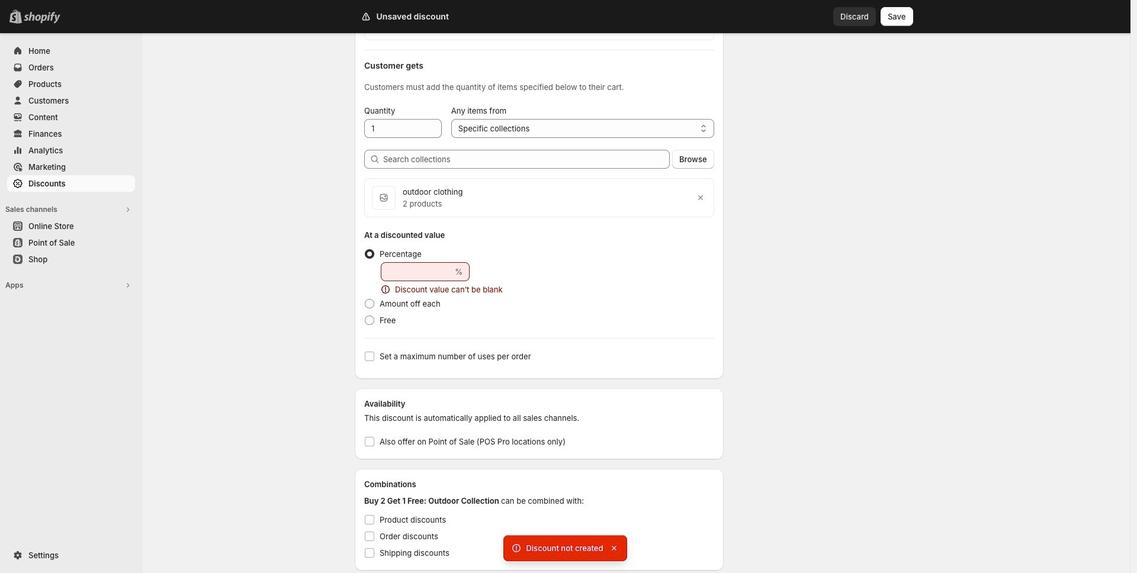 Task type: describe. For each thing, give the bounding box(es) containing it.
shopify image
[[24, 12, 60, 24]]

Search collections text field
[[383, 150, 670, 169]]



Task type: locate. For each thing, give the bounding box(es) containing it.
None text field
[[381, 262, 453, 281]]

None text field
[[364, 119, 442, 138]]



